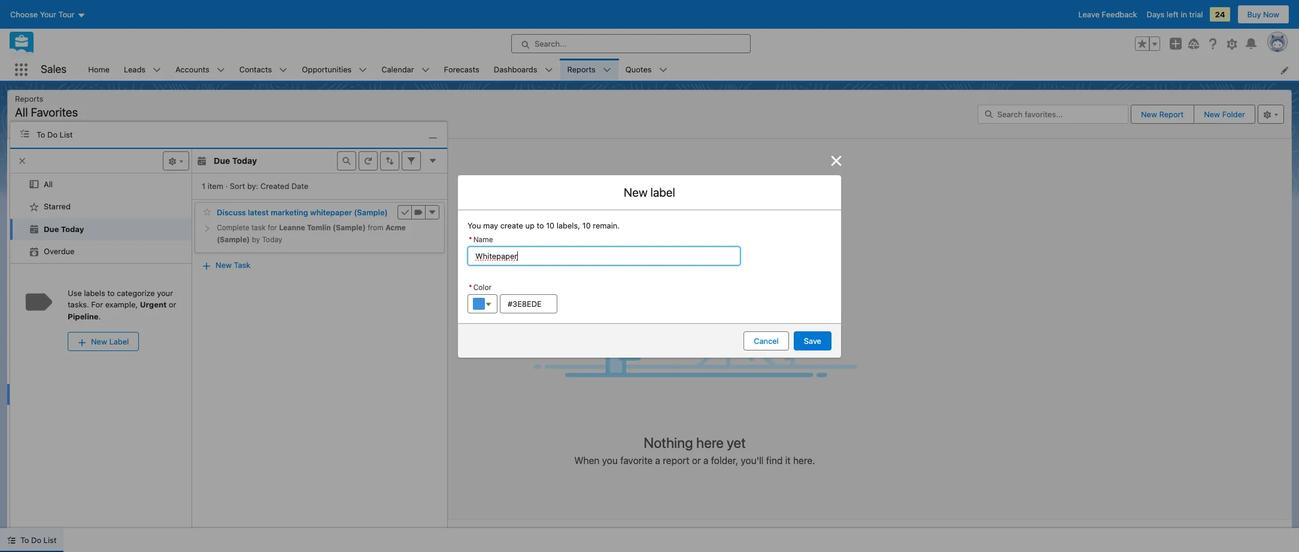 Task type: describe. For each thing, give the bounding box(es) containing it.
do for text default image right of 0
[[47, 130, 58, 139]]

leanne
[[279, 223, 305, 232]]

accounts list item
[[168, 59, 232, 81]]

marketing
[[271, 208, 308, 217]]

new task
[[216, 261, 251, 270]]

urgent or pipeline .
[[68, 300, 176, 321]]

private reports link
[[7, 202, 97, 225]]

contacts link
[[232, 59, 279, 81]]

save button
[[794, 332, 832, 351]]

public
[[26, 231, 49, 240]]

created by me link for private
[[7, 180, 97, 202]]

shared
[[26, 344, 52, 353]]

Search favorites... text field
[[978, 105, 1129, 124]]

create
[[500, 221, 523, 231]]

(sample) inside acme (sample)
[[217, 235, 250, 244]]

due today link
[[10, 218, 192, 241]]

use labels to categorize your tasks. for example,
[[68, 288, 173, 310]]

1
[[202, 181, 205, 191]]

due today inside list
[[44, 224, 84, 234]]

leads
[[124, 65, 146, 74]]

new for new report
[[1141, 109, 1158, 119]]

for
[[268, 223, 277, 232]]

home
[[88, 65, 110, 74]]

you may create up to 10 labels, 10 remain.
[[468, 221, 620, 231]]

you'll
[[741, 455, 764, 466]]

all link
[[10, 173, 192, 196]]

opportunities list item
[[295, 59, 374, 81]]

new for new label
[[624, 186, 648, 200]]

remain.
[[593, 221, 620, 231]]

discuss
[[217, 208, 246, 217]]

1 10 from the left
[[546, 221, 555, 231]]

leave
[[1079, 10, 1100, 19]]

to for text default image right of 0
[[37, 130, 45, 139]]

leave feedback
[[1079, 10, 1138, 19]]

days left in trial
[[1147, 10, 1203, 19]]

new report
[[1141, 109, 1184, 119]]

item
[[208, 181, 223, 191]]

task
[[234, 261, 251, 270]]

favorites
[[31, 105, 78, 119]]

me for with
[[68, 321, 79, 331]]

whitepaper
[[310, 208, 352, 217]]

items
[[22, 123, 40, 132]]

created by me for reports
[[26, 186, 79, 195]]

task
[[252, 223, 266, 232]]

discuss latest marketing whitepaper (sample) link
[[217, 208, 388, 218]]

all for all
[[44, 179, 53, 189]]

up
[[526, 221, 535, 231]]

acme (sample)
[[217, 223, 406, 244]]

days
[[1147, 10, 1165, 19]]

by:
[[247, 181, 258, 191]]

color
[[474, 283, 492, 292]]

from
[[368, 223, 384, 232]]

dashboards
[[494, 65, 538, 74]]

leads link
[[117, 59, 153, 81]]

cancel
[[754, 336, 779, 346]]

* color
[[469, 283, 492, 292]]

1 horizontal spatial to
[[537, 221, 544, 231]]

new label
[[91, 337, 129, 347]]

today inside discuss latest marketing whitepaper (sample) element
[[262, 235, 282, 244]]

here
[[697, 434, 724, 451]]

recent
[[26, 163, 52, 173]]

dashboards link
[[487, 59, 545, 81]]

complete task for leanne tomlin (sample) from
[[217, 223, 386, 232]]

all for all folders
[[26, 299, 35, 308]]

reports up overdue
[[51, 231, 79, 240]]

for
[[91, 300, 103, 310]]

your
[[157, 288, 173, 298]]

sub page element
[[10, 173, 192, 352]]

shared with me link
[[7, 338, 97, 360]]

reports up public reports
[[54, 208, 82, 218]]

1 vertical spatial (sample)
[[333, 223, 366, 232]]

new report button
[[1132, 105, 1194, 123]]

2 a from the left
[[704, 455, 709, 466]]

when
[[575, 455, 600, 466]]

save
[[804, 336, 822, 346]]

labels
[[84, 288, 105, 298]]

list inside to do list dialog
[[10, 173, 192, 263]]

* for * color
[[469, 283, 472, 292]]

0
[[15, 123, 20, 132]]

nothing here yet when you favorite a report or a folder, you'll find it here.
[[575, 434, 815, 466]]

reports inside reports all favorites 0 items
[[15, 94, 43, 104]]

starred link
[[10, 196, 192, 218]]

1 horizontal spatial due
[[214, 156, 230, 166]]

categorize
[[117, 288, 155, 298]]

acme
[[386, 223, 406, 232]]

folder,
[[711, 455, 739, 466]]

reports down public reports link
[[38, 253, 66, 263]]

contacts
[[239, 65, 272, 74]]

or inside nothing here yet when you favorite a report or a folder, you'll find it here.
[[692, 455, 701, 466]]

calendar list item
[[374, 59, 437, 81]]

2 10 from the left
[[583, 221, 591, 231]]

0 vertical spatial (sample)
[[354, 208, 388, 217]]

list containing home
[[81, 59, 1300, 81]]

sales
[[41, 63, 67, 76]]

discuss latest marketing whitepaper (sample) element
[[195, 202, 445, 253]]

latest
[[248, 208, 269, 217]]

* for * name
[[469, 235, 472, 244]]

leads list item
[[117, 59, 168, 81]]

search... button
[[511, 34, 751, 53]]

home link
[[81, 59, 117, 81]]

all folders
[[26, 299, 64, 308]]

buy now
[[1248, 10, 1280, 19]]

all for all reports
[[26, 253, 35, 263]]

by inside discuss latest marketing whitepaper (sample) element
[[250, 235, 262, 244]]



Task type: locate. For each thing, give the bounding box(es) containing it.
you
[[602, 455, 618, 466]]

by down task
[[250, 235, 262, 244]]

new folder button
[[1194, 105, 1256, 124]]

1 vertical spatial list
[[10, 173, 192, 263]]

2 created by me from the top
[[26, 321, 79, 331]]

list inside button
[[43, 536, 57, 546]]

opportunities
[[302, 65, 352, 74]]

created right the by: on the top left of the page
[[260, 181, 289, 191]]

text default image up 1
[[197, 156, 207, 166]]

due down private reports
[[44, 224, 59, 234]]

quotes
[[626, 65, 652, 74]]

to do list for text default icon within to do list button
[[20, 536, 57, 546]]

due inside list
[[44, 224, 59, 234]]

created by me link up shared with me
[[7, 315, 97, 338]]

.
[[99, 312, 101, 321]]

label
[[651, 186, 675, 200]]

you
[[468, 221, 481, 231]]

0 vertical spatial today
[[232, 156, 257, 166]]

private
[[26, 208, 51, 218]]

text default image for due today
[[29, 225, 39, 234]]

find
[[766, 455, 783, 466]]

it
[[785, 455, 791, 466]]

0 vertical spatial list
[[81, 59, 1300, 81]]

text default image inside the starred link
[[29, 202, 39, 212]]

today up sort
[[232, 156, 257, 166]]

all inside reports all favorites 0 items
[[15, 105, 28, 119]]

0 vertical spatial due today
[[214, 156, 257, 166]]

nothing
[[644, 434, 693, 451]]

tomlin
[[307, 223, 331, 232]]

text default image right 0
[[20, 129, 29, 138]]

1 item · sort by: created date
[[202, 181, 308, 191]]

due today
[[214, 156, 257, 166], [44, 224, 84, 234]]

2 * from the top
[[469, 283, 472, 292]]

list for text default icon within to do list button
[[43, 536, 57, 546]]

2 vertical spatial by
[[57, 321, 66, 331]]

starred
[[44, 202, 71, 211]]

text default image down public
[[29, 247, 39, 257]]

cancel button
[[744, 332, 789, 351]]

all folders link
[[7, 293, 97, 315]]

sort
[[230, 181, 245, 191]]

0 vertical spatial or
[[169, 300, 176, 310]]

by up starred at the left top of the page
[[57, 186, 66, 195]]

by up with
[[57, 321, 66, 331]]

0 vertical spatial *
[[469, 235, 472, 244]]

text default image inside "overdue" link
[[29, 247, 39, 257]]

in
[[1181, 10, 1188, 19]]

*
[[469, 235, 472, 244], [469, 283, 472, 292]]

1 horizontal spatial due today
[[214, 156, 257, 166]]

example,
[[105, 300, 138, 310]]

list containing all
[[10, 173, 192, 263]]

text default image down private
[[29, 225, 39, 234]]

(sample) down whitepaper
[[333, 223, 366, 232]]

2 vertical spatial (sample)
[[217, 235, 250, 244]]

list for text default image right of 0
[[60, 130, 73, 139]]

today
[[232, 156, 257, 166], [61, 224, 84, 234], [262, 235, 282, 244]]

accounts
[[176, 65, 209, 74]]

use
[[68, 288, 82, 298]]

2 horizontal spatial today
[[262, 235, 282, 244]]

new
[[1141, 109, 1158, 119], [1204, 109, 1221, 119], [624, 186, 648, 200], [216, 261, 232, 270], [91, 337, 107, 347]]

1 horizontal spatial 10
[[583, 221, 591, 231]]

to right up
[[537, 221, 544, 231]]

0 vertical spatial due
[[214, 156, 230, 166]]

created for reports
[[26, 186, 55, 195]]

reports inside list item
[[567, 65, 596, 74]]

do for text default icon within to do list button
[[31, 536, 41, 546]]

all left folders on the bottom left of page
[[26, 299, 35, 308]]

created down recent
[[26, 186, 55, 195]]

None text field
[[500, 295, 558, 314]]

1 vertical spatial list
[[43, 536, 57, 546]]

0 horizontal spatial do
[[31, 536, 41, 546]]

left
[[1167, 10, 1179, 19]]

text default image
[[20, 129, 29, 138], [197, 156, 207, 166], [29, 202, 39, 212], [29, 225, 39, 234], [29, 247, 39, 257]]

* left color
[[469, 283, 472, 292]]

contacts list item
[[232, 59, 295, 81]]

created
[[260, 181, 289, 191], [26, 186, 55, 195], [26, 321, 55, 331]]

0 vertical spatial by
[[57, 186, 66, 195]]

1 horizontal spatial text default image
[[29, 180, 39, 189]]

1 horizontal spatial a
[[704, 455, 709, 466]]

accounts link
[[168, 59, 217, 81]]

public reports
[[26, 231, 79, 240]]

to do list dialog
[[10, 122, 448, 529]]

0 vertical spatial to do list
[[37, 130, 73, 139]]

due today up sort
[[214, 156, 257, 166]]

opportunities link
[[295, 59, 359, 81]]

or down your
[[169, 300, 176, 310]]

folders
[[38, 299, 64, 308]]

24
[[1215, 10, 1226, 19]]

search...
[[535, 39, 567, 49]]

date
[[291, 181, 308, 191]]

to inside 'use labels to categorize your tasks. for example,'
[[107, 288, 115, 298]]

to inside button
[[20, 536, 29, 546]]

quotes link
[[619, 59, 659, 81]]

1 vertical spatial to
[[20, 536, 29, 546]]

to inside dialog
[[37, 130, 45, 139]]

1 vertical spatial created by me
[[26, 321, 79, 331]]

today down for
[[262, 235, 282, 244]]

0 horizontal spatial text default image
[[7, 537, 16, 545]]

0 vertical spatial me
[[68, 186, 79, 195]]

to do list inside button
[[20, 536, 57, 546]]

do inside to do list button
[[31, 536, 41, 546]]

list inside dialog
[[60, 130, 73, 139]]

reports down search... button
[[567, 65, 596, 74]]

0 horizontal spatial due
[[44, 224, 59, 234]]

may
[[483, 221, 498, 231]]

quotes list item
[[619, 59, 675, 81]]

0 vertical spatial to
[[537, 221, 544, 231]]

buy now button
[[1238, 5, 1290, 24]]

all up 0
[[15, 105, 28, 119]]

reports up recent
[[22, 143, 59, 152]]

urgent
[[140, 300, 167, 310]]

all down public
[[26, 253, 35, 263]]

·
[[226, 181, 228, 191]]

2 created by me link from the top
[[7, 315, 97, 338]]

favorite
[[620, 455, 653, 466]]

dashboards list item
[[487, 59, 560, 81]]

by
[[57, 186, 66, 195], [250, 235, 262, 244], [57, 321, 66, 331]]

created inside to do list dialog
[[260, 181, 289, 191]]

1 vertical spatial due
[[44, 224, 59, 234]]

1 vertical spatial due today
[[44, 224, 84, 234]]

text default image left starred at the left top of the page
[[29, 202, 39, 212]]

text default image for overdue
[[29, 247, 39, 257]]

me for reports
[[68, 186, 79, 195]]

0 horizontal spatial list
[[43, 536, 57, 546]]

0 horizontal spatial due today
[[44, 224, 84, 234]]

to
[[37, 130, 45, 139], [20, 536, 29, 546]]

new inside 'sub page' element
[[91, 337, 107, 347]]

0 vertical spatial created by me link
[[7, 180, 97, 202]]

1 horizontal spatial today
[[232, 156, 257, 166]]

reports
[[567, 65, 596, 74], [15, 94, 43, 104], [22, 143, 59, 152], [54, 208, 82, 218], [51, 231, 79, 240], [38, 253, 66, 263]]

1 vertical spatial me
[[68, 321, 79, 331]]

1 horizontal spatial do
[[47, 130, 58, 139]]

a down here at the bottom right of the page
[[704, 455, 709, 466]]

new for new label
[[91, 337, 107, 347]]

text default image
[[29, 180, 39, 189], [7, 537, 16, 545]]

by for all folders
[[57, 321, 66, 331]]

calendar link
[[374, 59, 421, 81]]

me
[[68, 186, 79, 195], [68, 321, 79, 331], [71, 344, 83, 353]]

me down tasks.
[[68, 321, 79, 331]]

created by me for with
[[26, 321, 79, 331]]

new task button
[[202, 256, 251, 275]]

(sample) down the complete
[[217, 235, 250, 244]]

reports list item
[[560, 59, 619, 81]]

1 vertical spatial or
[[692, 455, 701, 466]]

name
[[474, 235, 493, 244]]

10 right "labels,"
[[583, 221, 591, 231]]

label
[[109, 337, 129, 347]]

to do list
[[37, 130, 73, 139], [20, 536, 57, 546]]

or right report in the right bottom of the page
[[692, 455, 701, 466]]

2 vertical spatial me
[[71, 344, 83, 353]]

1 a from the left
[[656, 455, 661, 466]]

created for with
[[26, 321, 55, 331]]

or inside urgent or pipeline .
[[169, 300, 176, 310]]

1 vertical spatial to
[[107, 288, 115, 298]]

to up example,
[[107, 288, 115, 298]]

with
[[54, 344, 69, 353]]

1 horizontal spatial to
[[37, 130, 45, 139]]

a left report in the right bottom of the page
[[656, 455, 661, 466]]

created by me up starred at the left top of the page
[[26, 186, 79, 195]]

text default image inside to do list button
[[7, 537, 16, 545]]

reports up favorites
[[15, 94, 43, 104]]

* left name
[[469, 235, 472, 244]]

1 * from the top
[[469, 235, 472, 244]]

list
[[81, 59, 1300, 81], [10, 173, 192, 263]]

1 vertical spatial *
[[469, 283, 472, 292]]

0 vertical spatial text default image
[[29, 180, 39, 189]]

1 vertical spatial by
[[250, 235, 262, 244]]

report
[[1160, 109, 1184, 119]]

1 vertical spatial text default image
[[7, 537, 16, 545]]

text default image for to do list button
[[7, 537, 16, 545]]

created up shared
[[26, 321, 55, 331]]

overdue
[[44, 247, 75, 256]]

text default image for all link
[[29, 180, 39, 189]]

labels,
[[557, 221, 580, 231]]

2 vertical spatial today
[[262, 235, 282, 244]]

all inside list
[[44, 179, 53, 189]]

due up ·
[[214, 156, 230, 166]]

0 horizontal spatial a
[[656, 455, 661, 466]]

public reports link
[[7, 225, 97, 247]]

to for text default icon within to do list button
[[20, 536, 29, 546]]

10 left "labels,"
[[546, 221, 555, 231]]

text default image inside due today link
[[29, 225, 39, 234]]

to do list for text default image right of 0
[[37, 130, 73, 139]]

all
[[15, 105, 28, 119], [44, 179, 53, 189], [26, 253, 35, 263], [26, 299, 35, 308]]

1 created by me from the top
[[26, 186, 79, 195]]

me right with
[[71, 344, 83, 353]]

all down recent
[[44, 179, 53, 189]]

0 vertical spatial list
[[60, 130, 73, 139]]

complete
[[217, 223, 250, 232]]

created by me link up private reports
[[7, 180, 97, 202]]

0 vertical spatial to
[[37, 130, 45, 139]]

report
[[663, 455, 690, 466]]

due today down private reports
[[44, 224, 84, 234]]

created by me link
[[7, 180, 97, 202], [7, 315, 97, 338]]

0 vertical spatial created by me
[[26, 186, 79, 195]]

feedback
[[1102, 10, 1138, 19]]

1 horizontal spatial list
[[60, 130, 73, 139]]

now
[[1264, 10, 1280, 19]]

do inside to do list dialog
[[47, 130, 58, 139]]

all reports link
[[7, 247, 97, 270]]

1 vertical spatial do
[[31, 536, 41, 546]]

(sample) up from
[[354, 208, 388, 217]]

None text field
[[468, 247, 741, 266]]

overdue link
[[10, 241, 192, 263]]

0 horizontal spatial or
[[169, 300, 176, 310]]

forecasts
[[444, 65, 480, 74]]

0 horizontal spatial to
[[20, 536, 29, 546]]

inverse image
[[829, 154, 844, 168]]

0 horizontal spatial 10
[[546, 221, 555, 231]]

1 vertical spatial created by me link
[[7, 315, 97, 338]]

group
[[1136, 37, 1161, 51]]

private reports
[[26, 208, 82, 218]]

text default image inside all link
[[29, 180, 39, 189]]

1 created by me link from the top
[[7, 180, 97, 202]]

0 vertical spatial do
[[47, 130, 58, 139]]

1 vertical spatial today
[[61, 224, 84, 234]]

created by me down all folders link
[[26, 321, 79, 331]]

to do list inside dialog
[[37, 130, 73, 139]]

created by me link for shared
[[7, 315, 97, 338]]

text default image for starred
[[29, 202, 39, 212]]

1 vertical spatial to do list
[[20, 536, 57, 546]]

trial
[[1190, 10, 1203, 19]]

me up starred at the left top of the page
[[68, 186, 79, 195]]

new for new task
[[216, 261, 232, 270]]

0 horizontal spatial today
[[61, 224, 84, 234]]

today down private reports
[[61, 224, 84, 234]]

new for new folder
[[1204, 109, 1221, 119]]

all reports
[[26, 253, 66, 263]]

0 horizontal spatial to
[[107, 288, 115, 298]]

calendar
[[382, 65, 414, 74]]

* name
[[469, 235, 493, 244]]

shared with me
[[26, 344, 83, 353]]

by for recent
[[57, 186, 66, 195]]

1 horizontal spatial or
[[692, 455, 701, 466]]

today inside list
[[61, 224, 84, 234]]

to
[[537, 221, 544, 231], [107, 288, 115, 298]]



Task type: vqa. For each thing, say whether or not it's contained in the screenshot.
top by
yes



